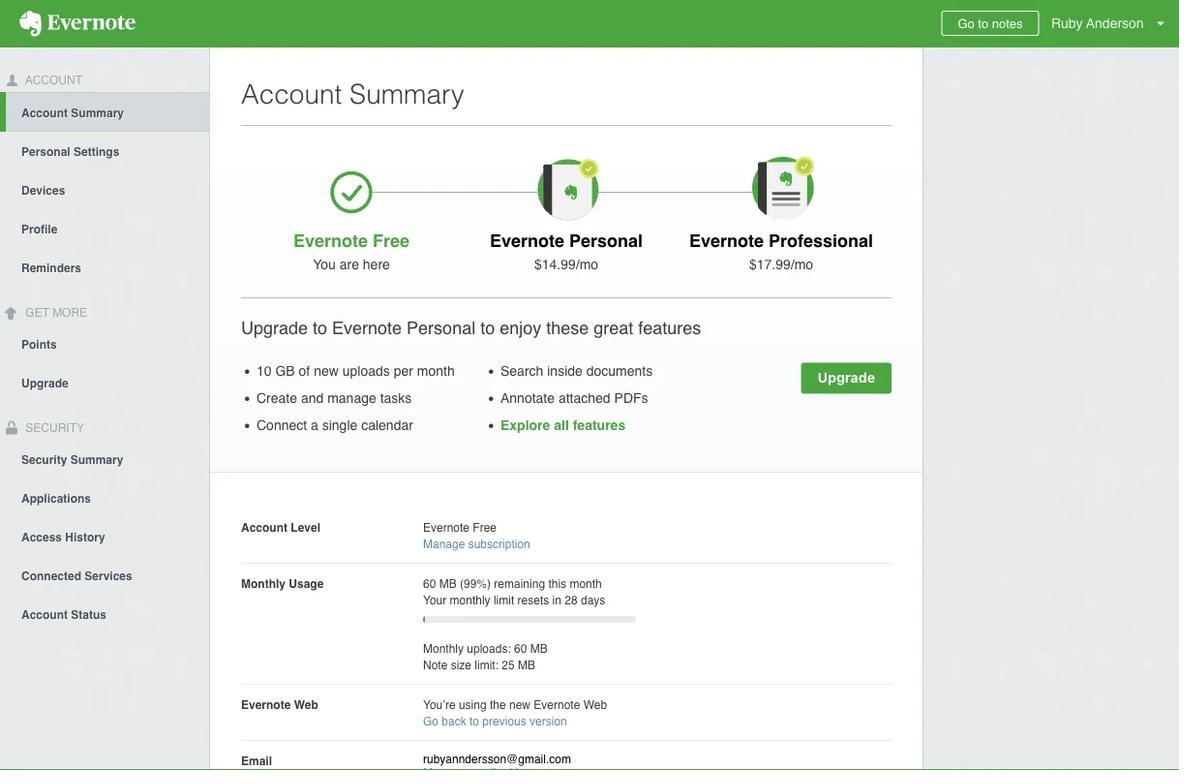 Task type: vqa. For each thing, say whether or not it's contained in the screenshot.
the month in 60 MB (99%) REMAINING THIS MONTH YOUR MONTHLY LIMIT RESETS IN 28 DAYS
yes



Task type: locate. For each thing, give the bounding box(es) containing it.
1 vertical spatial free
[[473, 521, 497, 534]]

0 horizontal spatial new
[[314, 363, 339, 379]]

mo for professional
[[795, 257, 814, 272]]

profile link
[[0, 209, 209, 248]]

1 horizontal spatial month
[[570, 577, 602, 590]]

tasks
[[380, 390, 412, 406]]

a
[[311, 418, 319, 433]]

security up security summary
[[22, 421, 84, 435]]

evernote up "$17.99/"
[[690, 231, 764, 250]]

mo
[[580, 257, 599, 272], [795, 257, 814, 272]]

25
[[502, 658, 515, 672]]

evernote inside evernote free manage subscription
[[423, 521, 470, 534]]

evernote for evernote free manage subscription
[[423, 521, 470, 534]]

1 vertical spatial month
[[570, 577, 602, 590]]

0 vertical spatial personal
[[21, 145, 70, 159]]

access
[[21, 530, 62, 544]]

0 horizontal spatial web
[[294, 698, 319, 712]]

0 horizontal spatial month
[[417, 363, 455, 379]]

security up applications
[[21, 453, 67, 466]]

enjoy
[[500, 318, 542, 338]]

1 vertical spatial features
[[573, 418, 626, 433]]

anderson
[[1087, 15, 1145, 31]]

60
[[423, 577, 436, 590], [514, 642, 527, 655]]

mb right 25
[[518, 658, 536, 672]]

mb down resets on the left bottom
[[531, 642, 548, 655]]

new inside you're using the new evernote web go back to previous version
[[510, 698, 531, 712]]

account level
[[241, 521, 321, 534]]

note
[[423, 658, 448, 672]]

evernote up $14.99/
[[490, 231, 565, 250]]

$17.99/
[[750, 257, 795, 272]]

month
[[417, 363, 455, 379], [570, 577, 602, 590]]

web
[[294, 698, 319, 712], [584, 698, 608, 712]]

connect
[[257, 418, 307, 433]]

2 vertical spatial personal
[[407, 318, 476, 338]]

go inside go to notes link
[[958, 16, 975, 31]]

60 up 25
[[514, 642, 527, 655]]

evernote up manage
[[423, 521, 470, 534]]

2 horizontal spatial personal
[[570, 231, 643, 250]]

personal up $14.99/
[[570, 231, 643, 250]]

1 horizontal spatial go
[[958, 16, 975, 31]]

1 horizontal spatial free
[[473, 521, 497, 534]]

in
[[553, 593, 562, 607]]

summary
[[350, 78, 465, 109], [71, 106, 124, 120], [70, 453, 123, 466]]

history
[[65, 530, 105, 544]]

60 inside 60 mb (99%) remaining this month your monthly limit resets in 28 days
[[423, 577, 436, 590]]

go left notes
[[958, 16, 975, 31]]

evernote inside 'evernote personal $14.99/ mo'
[[490, 231, 565, 250]]

mb
[[439, 577, 457, 590], [531, 642, 548, 655], [518, 658, 536, 672]]

$14.99/
[[535, 257, 580, 272]]

2 mo from the left
[[795, 257, 814, 272]]

2 horizontal spatial upgrade
[[818, 369, 876, 385]]

monthly inside monthly uploads: 60 mb note size limit: 25 mb
[[423, 642, 464, 655]]

new right of
[[314, 363, 339, 379]]

you
[[313, 257, 336, 272]]

profile
[[21, 223, 57, 236]]

manage
[[423, 537, 465, 551]]

great
[[594, 318, 634, 338]]

0 vertical spatial go
[[958, 16, 975, 31]]

mo inside 'evernote personal $14.99/ mo'
[[580, 257, 599, 272]]

0 horizontal spatial 60
[[423, 577, 436, 590]]

1 horizontal spatial features
[[639, 318, 702, 338]]

usage
[[289, 577, 324, 590]]

month right "per"
[[417, 363, 455, 379]]

evernote personal $14.99/ mo
[[490, 231, 643, 272]]

1 horizontal spatial upgrade link
[[802, 363, 892, 394]]

upgrade to evernote personal to enjoy these great features
[[241, 318, 702, 338]]

status
[[71, 608, 107, 621]]

personal inside 'evernote personal $14.99/ mo'
[[570, 231, 643, 250]]

upgrade link
[[802, 363, 892, 394], [0, 363, 209, 402]]

explore all features link
[[501, 418, 626, 433]]

0 horizontal spatial monthly
[[241, 577, 286, 590]]

mb up 'your'
[[439, 577, 457, 590]]

2 web from the left
[[584, 698, 608, 712]]

per
[[394, 363, 414, 379]]

evernote up email
[[241, 698, 291, 712]]

to
[[979, 16, 989, 31], [313, 318, 327, 338], [481, 318, 495, 338], [470, 714, 480, 728]]

1 vertical spatial personal
[[570, 231, 643, 250]]

monthly usage
[[241, 577, 324, 590]]

features
[[639, 318, 702, 338], [573, 418, 626, 433]]

month up the days
[[570, 577, 602, 590]]

1 horizontal spatial mo
[[795, 257, 814, 272]]

personal up "per"
[[407, 318, 476, 338]]

1 horizontal spatial new
[[510, 698, 531, 712]]

0 vertical spatial 60
[[423, 577, 436, 590]]

to left notes
[[979, 16, 989, 31]]

1 horizontal spatial 60
[[514, 642, 527, 655]]

evernote up you
[[293, 231, 368, 250]]

0 vertical spatial free
[[373, 231, 410, 250]]

to left enjoy
[[481, 318, 495, 338]]

0 vertical spatial new
[[314, 363, 339, 379]]

ruby
[[1052, 15, 1084, 31]]

1 horizontal spatial upgrade
[[241, 318, 308, 338]]

mo up these
[[580, 257, 599, 272]]

0 horizontal spatial upgrade link
[[0, 363, 209, 402]]

features down 'attached'
[[573, 418, 626, 433]]

60 up 'your'
[[423, 577, 436, 590]]

0 vertical spatial monthly
[[241, 577, 286, 590]]

0 vertical spatial mb
[[439, 577, 457, 590]]

are
[[340, 257, 359, 272]]

go to notes
[[958, 16, 1024, 31]]

connected services link
[[0, 555, 209, 594]]

manage
[[328, 390, 377, 406]]

1 vertical spatial go
[[423, 714, 439, 728]]

to inside go to notes link
[[979, 16, 989, 31]]

manage subscription link
[[423, 537, 531, 551]]

1 horizontal spatial monthly
[[423, 642, 464, 655]]

applications
[[21, 492, 91, 505]]

search
[[501, 363, 544, 379]]

pdfs
[[615, 390, 649, 406]]

evernote for evernote personal $14.99/ mo
[[490, 231, 565, 250]]

security summary
[[21, 453, 123, 466]]

evernote for evernote professional $17.99/ mo
[[690, 231, 764, 250]]

evernote up uploads at top
[[332, 318, 402, 338]]

security for security summary
[[21, 453, 67, 466]]

evernote inside 'evernote free you are here'
[[293, 231, 368, 250]]

1 vertical spatial security
[[21, 453, 67, 466]]

mo down the professional
[[795, 257, 814, 272]]

0 horizontal spatial go
[[423, 714, 439, 728]]

1 mo from the left
[[580, 257, 599, 272]]

monthly left usage
[[241, 577, 286, 590]]

services
[[85, 569, 132, 583]]

evernote
[[293, 231, 368, 250], [490, 231, 565, 250], [690, 231, 764, 250], [332, 318, 402, 338], [423, 521, 470, 534], [241, 698, 291, 712], [534, 698, 581, 712]]

go down you're
[[423, 714, 439, 728]]

0 vertical spatial security
[[22, 421, 84, 435]]

0 horizontal spatial personal
[[21, 145, 70, 159]]

size
[[451, 658, 472, 672]]

evernote up version
[[534, 698, 581, 712]]

0 horizontal spatial features
[[573, 418, 626, 433]]

ruby anderson link
[[1047, 0, 1180, 47]]

0 horizontal spatial free
[[373, 231, 410, 250]]

new right the at bottom left
[[510, 698, 531, 712]]

1 vertical spatial new
[[510, 698, 531, 712]]

0 horizontal spatial mo
[[580, 257, 599, 272]]

28
[[565, 593, 578, 607]]

2 vertical spatial mb
[[518, 658, 536, 672]]

personal
[[21, 145, 70, 159], [570, 231, 643, 250], [407, 318, 476, 338]]

free inside evernote free manage subscription
[[473, 521, 497, 534]]

go
[[958, 16, 975, 31], [423, 714, 439, 728]]

1 vertical spatial monthly
[[423, 642, 464, 655]]

free
[[373, 231, 410, 250], [473, 521, 497, 534]]

points
[[21, 338, 57, 351]]

account summary
[[241, 78, 465, 109], [21, 106, 124, 120]]

new for evernote
[[510, 698, 531, 712]]

0 horizontal spatial upgrade
[[21, 376, 68, 390]]

0 vertical spatial features
[[639, 318, 702, 338]]

features right great
[[639, 318, 702, 338]]

get more
[[22, 306, 87, 319]]

new
[[314, 363, 339, 379], [510, 698, 531, 712]]

evernote inside evernote professional $17.99/ mo
[[690, 231, 764, 250]]

calendar
[[362, 418, 414, 433]]

mo inside evernote professional $17.99/ mo
[[795, 257, 814, 272]]

upgrade
[[241, 318, 308, 338], [818, 369, 876, 385], [21, 376, 68, 390]]

mb inside 60 mb (99%) remaining this month your monthly limit resets in 28 days
[[439, 577, 457, 590]]

to down the using
[[470, 714, 480, 728]]

access history link
[[0, 517, 209, 555]]

monthly for monthly uploads: 60 mb note size limit: 25 mb
[[423, 642, 464, 655]]

security
[[22, 421, 84, 435], [21, 453, 67, 466]]

monthly up note on the bottom of page
[[423, 642, 464, 655]]

to inside you're using the new evernote web go back to previous version
[[470, 714, 480, 728]]

evernote image
[[0, 11, 155, 37]]

free up the here on the left of page
[[373, 231, 410, 250]]

annotate attached pdfs
[[501, 390, 649, 406]]

security summary link
[[0, 439, 209, 478]]

new for uploads
[[314, 363, 339, 379]]

personal up "devices"
[[21, 145, 70, 159]]

all
[[554, 418, 569, 433]]

free up manage subscription link
[[473, 521, 497, 534]]

explore all features
[[501, 418, 626, 433]]

applications link
[[0, 478, 209, 517]]

free inside 'evernote free you are here'
[[373, 231, 410, 250]]

1 horizontal spatial web
[[584, 698, 608, 712]]

1 vertical spatial 60
[[514, 642, 527, 655]]

these
[[547, 318, 589, 338]]



Task type: describe. For each thing, give the bounding box(es) containing it.
1 horizontal spatial personal
[[407, 318, 476, 338]]

the
[[490, 698, 506, 712]]

you're
[[423, 698, 456, 712]]

professional
[[769, 231, 874, 250]]

here
[[363, 257, 390, 272]]

monthly for monthly usage
[[241, 577, 286, 590]]

your
[[423, 593, 447, 607]]

attached
[[559, 390, 611, 406]]

account summary link
[[6, 92, 209, 132]]

gb
[[276, 363, 295, 379]]

connect a single calendar
[[257, 418, 414, 433]]

level
[[291, 521, 321, 534]]

evernote professional $17.99/ mo
[[690, 231, 874, 272]]

create and manage tasks
[[257, 390, 412, 406]]

evernote free manage subscription
[[423, 521, 531, 551]]

account status link
[[0, 594, 209, 633]]

connected services
[[21, 569, 132, 583]]

more
[[52, 306, 87, 319]]

monthly
[[450, 593, 491, 607]]

go to notes link
[[942, 11, 1040, 36]]

annotate
[[501, 390, 555, 406]]

you're using the new evernote web go back to previous version
[[423, 698, 608, 728]]

web inside you're using the new evernote web go back to previous version
[[584, 698, 608, 712]]

single
[[322, 418, 358, 433]]

and
[[301, 390, 324, 406]]

back
[[442, 714, 467, 728]]

this
[[549, 577, 567, 590]]

of
[[299, 363, 310, 379]]

email
[[241, 754, 272, 768]]

60 mb (99%) remaining this month your monthly limit resets in 28 days
[[423, 577, 606, 607]]

1 web from the left
[[294, 698, 319, 712]]

account status
[[21, 608, 107, 621]]

uploads
[[343, 363, 390, 379]]

resets
[[518, 593, 550, 607]]

1 horizontal spatial account summary
[[241, 78, 465, 109]]

personal settings link
[[0, 132, 209, 170]]

free for evernote free you are here
[[373, 231, 410, 250]]

subscription
[[469, 537, 531, 551]]

1 upgrade link from the left
[[802, 363, 892, 394]]

evernote web
[[241, 698, 319, 712]]

search inside documents
[[501, 363, 653, 379]]

devices
[[21, 184, 65, 197]]

60 inside monthly uploads: 60 mb note size limit: 25 mb
[[514, 642, 527, 655]]

previous
[[483, 714, 527, 728]]

connected
[[21, 569, 81, 583]]

documents
[[587, 363, 653, 379]]

settings
[[74, 145, 120, 159]]

personal settings
[[21, 145, 120, 159]]

to up 10 gb of new uploads per month
[[313, 318, 327, 338]]

explore
[[501, 418, 551, 433]]

mo for personal
[[580, 257, 599, 272]]

summary for account summary link
[[71, 106, 124, 120]]

evernote link
[[0, 0, 155, 47]]

upgrade for upgrade to evernote personal to enjoy these great features
[[241, 318, 308, 338]]

remaining
[[494, 577, 545, 590]]

ruby anderson
[[1052, 15, 1145, 31]]

notes
[[993, 16, 1024, 31]]

0 horizontal spatial account summary
[[21, 106, 124, 120]]

summary for security summary link
[[70, 453, 123, 466]]

get
[[26, 306, 49, 319]]

0 vertical spatial month
[[417, 363, 455, 379]]

2 upgrade link from the left
[[0, 363, 209, 402]]

upgrade for second upgrade "link" from the right
[[818, 369, 876, 385]]

reminders
[[21, 261, 81, 275]]

upgrade for 2nd upgrade "link" from the left
[[21, 376, 68, 390]]

evernote for evernote web
[[241, 698, 291, 712]]

create
[[257, 390, 297, 406]]

security for security
[[22, 421, 84, 435]]

(99%)
[[460, 577, 491, 590]]

month inside 60 mb (99%) remaining this month your monthly limit resets in 28 days
[[570, 577, 602, 590]]

limit
[[494, 593, 515, 607]]

points link
[[0, 324, 209, 363]]

evernote for evernote free you are here
[[293, 231, 368, 250]]

access history
[[21, 530, 105, 544]]

1 vertical spatial mb
[[531, 642, 548, 655]]

devices link
[[0, 170, 209, 209]]

free for evernote free manage subscription
[[473, 521, 497, 534]]

uploads:
[[467, 642, 511, 655]]

rubyanndersson@gmail.com
[[423, 753, 571, 766]]

days
[[581, 593, 606, 607]]

go back to previous version link
[[423, 714, 567, 728]]

go inside you're using the new evernote web go back to previous version
[[423, 714, 439, 728]]

evernote free you are here
[[293, 231, 410, 272]]

10
[[257, 363, 272, 379]]

monthly uploads: 60 mb note size limit: 25 mb
[[423, 642, 548, 672]]

evernote inside you're using the new evernote web go back to previous version
[[534, 698, 581, 712]]



